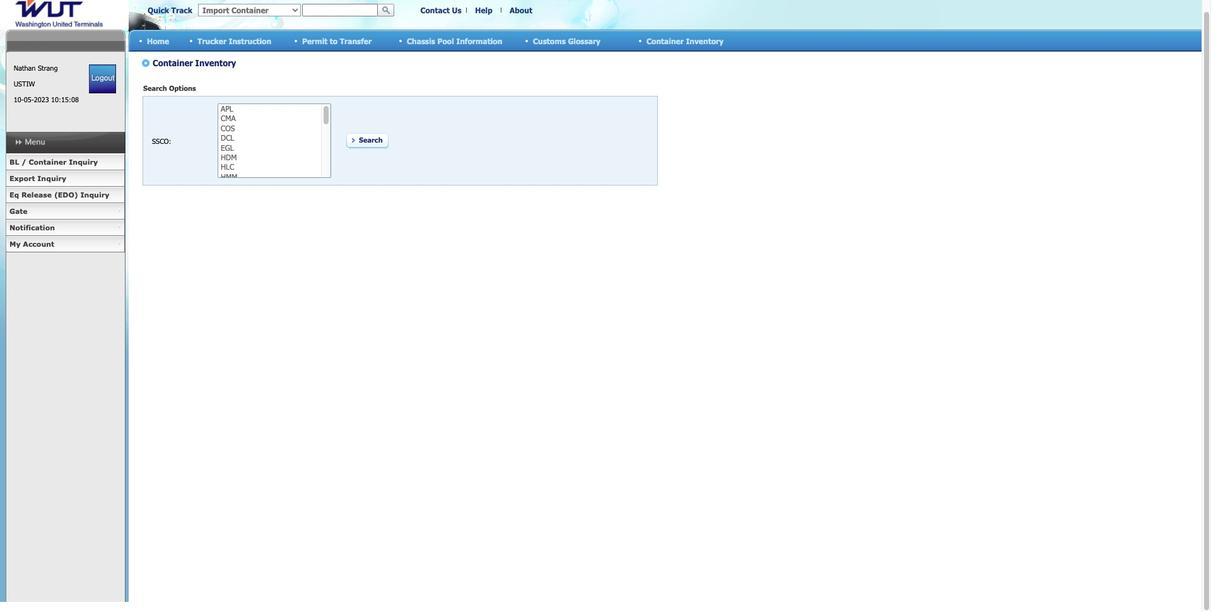 Task type: vqa. For each thing, say whether or not it's contained in the screenshot.
Chassis Pool Information
yes



Task type: describe. For each thing, give the bounding box(es) containing it.
glossary
[[568, 36, 601, 45]]

contact us
[[421, 6, 462, 15]]

bl / container inquiry link
[[6, 154, 125, 170]]

eq
[[9, 191, 19, 199]]

account
[[23, 240, 54, 248]]

bl
[[9, 158, 19, 166]]

nathan strang
[[14, 64, 58, 72]]

notification link
[[6, 220, 125, 236]]

customs glossary
[[533, 36, 601, 45]]

home
[[147, 36, 169, 45]]

inquiry for container
[[69, 158, 98, 166]]

help link
[[475, 6, 493, 15]]

export
[[9, 174, 35, 182]]

bl / container inquiry
[[9, 158, 98, 166]]

eq release (edo) inquiry link
[[6, 187, 125, 203]]

eq release (edo) inquiry
[[9, 191, 109, 199]]

to
[[330, 36, 338, 45]]

05-
[[24, 95, 34, 104]]

1 vertical spatial container
[[29, 158, 67, 166]]

2023
[[34, 95, 49, 104]]

gate
[[9, 207, 28, 215]]

0 vertical spatial container
[[647, 36, 684, 45]]

trucker
[[198, 36, 227, 45]]

1 vertical spatial inquiry
[[37, 174, 66, 182]]

chassis
[[407, 36, 436, 45]]

inquiry for (edo)
[[81, 191, 109, 199]]

my account
[[9, 240, 54, 248]]

permit to transfer
[[302, 36, 372, 45]]

quick track
[[148, 6, 192, 15]]

us
[[452, 6, 462, 15]]

(edo)
[[54, 191, 78, 199]]

pool
[[438, 36, 454, 45]]

nathan
[[14, 64, 36, 72]]

track
[[171, 6, 192, 15]]

quick
[[148, 6, 169, 15]]

my
[[9, 240, 21, 248]]

export inquiry
[[9, 174, 66, 182]]



Task type: locate. For each thing, give the bounding box(es) containing it.
strang
[[38, 64, 58, 72]]

login image
[[89, 64, 116, 93]]

transfer
[[340, 36, 372, 45]]

container inventory
[[647, 36, 724, 45]]

chassis pool information
[[407, 36, 503, 45]]

inquiry down bl / container inquiry
[[37, 174, 66, 182]]

None text field
[[302, 4, 378, 16]]

about
[[510, 6, 533, 15]]

/
[[22, 158, 26, 166]]

container
[[647, 36, 684, 45], [29, 158, 67, 166]]

permit
[[302, 36, 328, 45]]

1 horizontal spatial container
[[647, 36, 684, 45]]

export inquiry link
[[6, 170, 125, 187]]

ustiw
[[14, 80, 35, 88]]

release
[[21, 191, 52, 199]]

about link
[[510, 6, 533, 15]]

inquiry up export inquiry link
[[69, 158, 98, 166]]

inquiry right the "(edo)"
[[81, 191, 109, 199]]

0 horizontal spatial container
[[29, 158, 67, 166]]

notification
[[9, 223, 55, 232]]

10-05-2023 10:15:08
[[14, 95, 79, 104]]

gate link
[[6, 203, 125, 220]]

help
[[475, 6, 493, 15]]

customs
[[533, 36, 566, 45]]

container up export inquiry
[[29, 158, 67, 166]]

my account link
[[6, 236, 125, 252]]

contact
[[421, 6, 450, 15]]

10:15:08
[[51, 95, 79, 104]]

2 vertical spatial inquiry
[[81, 191, 109, 199]]

inquiry
[[69, 158, 98, 166], [37, 174, 66, 182], [81, 191, 109, 199]]

contact us link
[[421, 6, 462, 15]]

instruction
[[229, 36, 272, 45]]

10-
[[14, 95, 24, 104]]

container left inventory
[[647, 36, 684, 45]]

information
[[457, 36, 503, 45]]

0 vertical spatial inquiry
[[69, 158, 98, 166]]

trucker instruction
[[198, 36, 272, 45]]

inventory
[[686, 36, 724, 45]]



